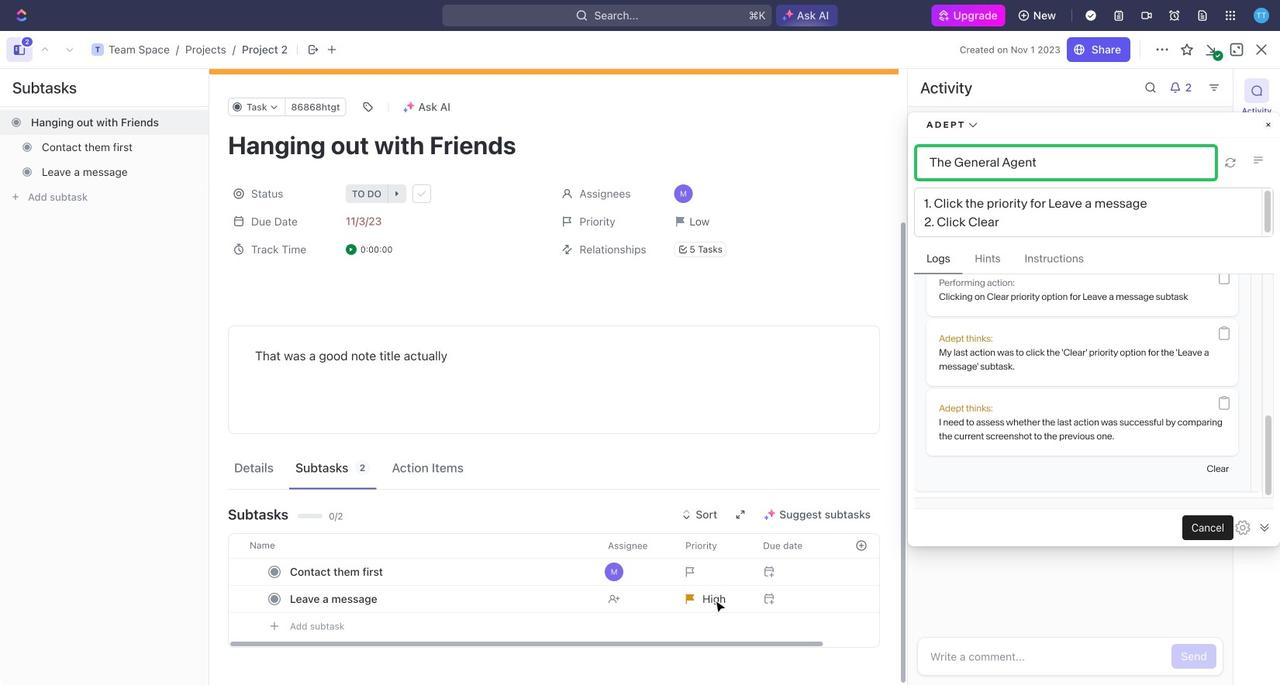 Task type: locate. For each thing, give the bounding box(es) containing it.
task sidebar content section
[[904, 69, 1233, 686]]

0 horizontal spatial team space, , element
[[13, 78, 26, 91]]

0 vertical spatial team space, , element
[[92, 43, 104, 56]]

drumstick bite image
[[1147, 666, 1156, 675]]

task sidebar navigation tab list
[[1237, 78, 1278, 219]]

1 vertical spatial team space, , element
[[13, 78, 26, 91]]

1 horizontal spatial team space, , element
[[92, 43, 104, 56]]

team space, , element
[[92, 43, 104, 56], [13, 78, 26, 91]]

Search tasks... text field
[[1116, 148, 1271, 171]]



Task type: describe. For each thing, give the bounding box(es) containing it.
Edit task name text field
[[228, 130, 880, 160]]



Task type: vqa. For each thing, say whether or not it's contained in the screenshot.
rightmost team space, , element
yes



